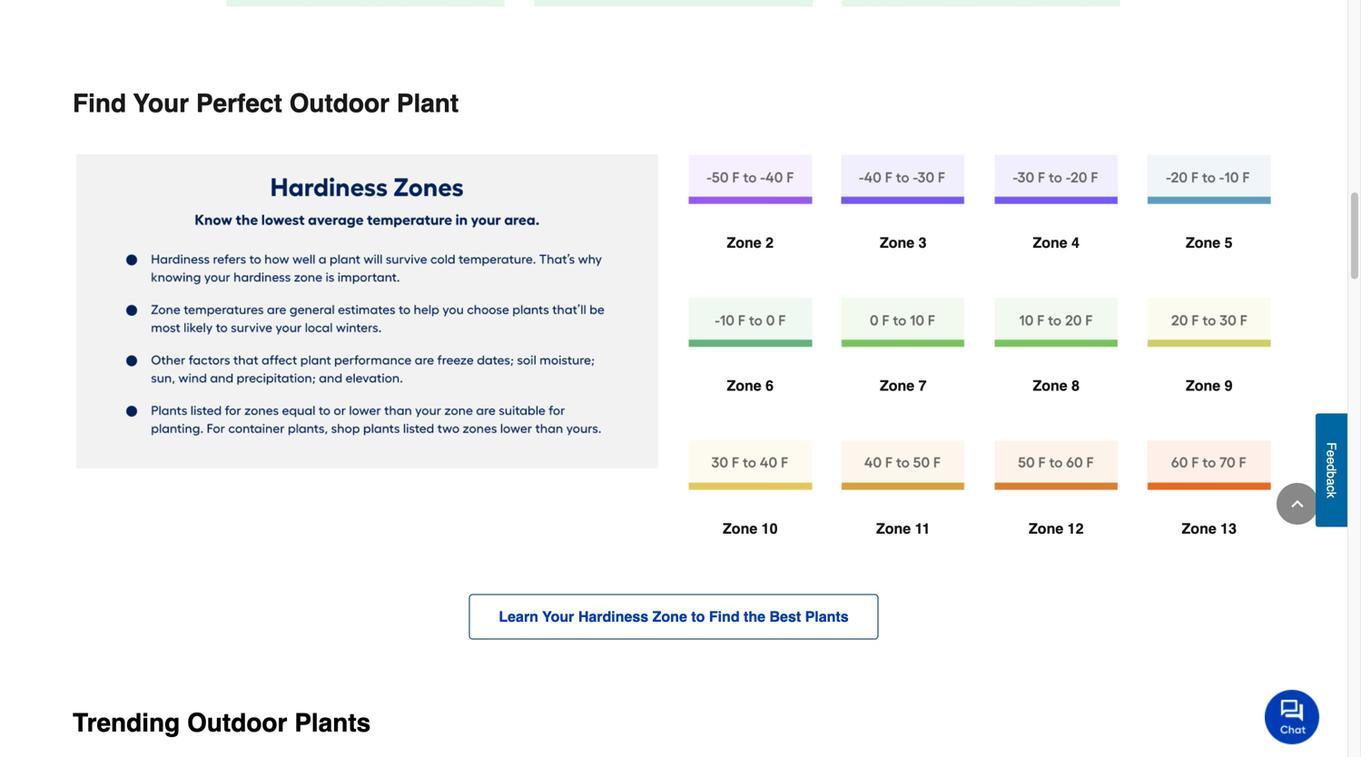 Task type: describe. For each thing, give the bounding box(es) containing it.
zone 13 link
[[1148, 441, 1272, 584]]

zone 5
[[1186, 234, 1233, 251]]

k
[[1325, 492, 1339, 498]]

best
[[770, 609, 801, 625]]

-10 to 0 fahrenheit. zone 6. image
[[689, 297, 813, 348]]

3
[[919, 234, 927, 251]]

your for learn
[[542, 609, 574, 625]]

zone for zone 13
[[1182, 521, 1217, 537]]

5
[[1225, 234, 1233, 251]]

the
[[744, 609, 766, 625]]

chat invite button image
[[1265, 690, 1321, 745]]

1 horizontal spatial outdoor
[[289, 89, 390, 118]]

zone for zone 3
[[880, 234, 915, 251]]

40 to 50 fahrenheit. zone 11. image
[[842, 441, 966, 490]]

f e e d b a c k button
[[1316, 414, 1348, 527]]

perfect
[[196, 89, 282, 118]]

zone 10
[[723, 521, 778, 537]]

to
[[692, 609, 705, 625]]

zone 4 link
[[995, 154, 1119, 297]]

zone for zone 8
[[1033, 377, 1068, 394]]

trending
[[73, 709, 180, 738]]

full shade. image
[[842, 0, 1121, 7]]

d
[[1325, 464, 1339, 471]]

chevron up image
[[1289, 495, 1307, 513]]

zone 13
[[1182, 521, 1237, 537]]

2 e from the top
[[1325, 457, 1339, 464]]

zone 8
[[1033, 377, 1080, 394]]

f
[[1325, 442, 1339, 450]]

0 horizontal spatial outdoor
[[187, 709, 287, 738]]

zone for zone 7
[[880, 377, 915, 394]]

zone left to
[[653, 609, 687, 625]]

learn your hardiness zone to find the best plants
[[499, 609, 849, 625]]

60 to 70 fahrenheit. zone 13. image
[[1148, 441, 1272, 491]]

6
[[766, 377, 774, 394]]

-20 to -10 fahrenheit. zone 5. image
[[1148, 154, 1272, 204]]

zone for zone 11
[[876, 521, 911, 537]]

10
[[762, 521, 778, 537]]

0 horizontal spatial find
[[73, 89, 126, 118]]

a
[[1325, 478, 1339, 486]]

9
[[1225, 377, 1233, 394]]

zone for zone 9
[[1186, 377, 1221, 394]]

trending outdoor plants
[[73, 709, 371, 738]]

zone 3 link
[[842, 154, 966, 297]]

zone 11 link
[[842, 441, 966, 584]]



Task type: vqa. For each thing, say whether or not it's contained in the screenshot.
zone 2
yes



Task type: locate. For each thing, give the bounding box(es) containing it.
11
[[915, 521, 931, 537]]

-30 to -20 fahrenheit. zone 4. image
[[995, 154, 1119, 204]]

1 vertical spatial plants
[[294, 709, 371, 738]]

0 horizontal spatial your
[[133, 89, 189, 118]]

1 horizontal spatial plants
[[805, 609, 849, 625]]

zone 6
[[727, 377, 774, 394]]

-40  to -30 fahrenheit. zone 3. image
[[842, 154, 966, 204]]

your for find
[[133, 89, 189, 118]]

zone left the 5
[[1186, 234, 1221, 251]]

find
[[73, 89, 126, 118], [709, 609, 740, 625]]

30 to 40 fahrenheit. zone 10. image
[[689, 441, 813, 491]]

zone 7 link
[[842, 297, 966, 441]]

b
[[1325, 471, 1339, 478]]

zone 7
[[880, 377, 927, 394]]

zone for zone 10
[[723, 521, 758, 537]]

e up 'd'
[[1325, 450, 1339, 457]]

zone left 11
[[876, 521, 911, 537]]

zone for zone 2
[[727, 234, 762, 251]]

full sun. image
[[227, 0, 505, 7]]

0 to 10 fahrenheit. zone 7. image
[[842, 297, 966, 347]]

learn
[[499, 609, 539, 625]]

zone left the 2
[[727, 234, 762, 251]]

zone 12
[[1029, 521, 1084, 537]]

zone left 3
[[880, 234, 915, 251]]

find inside learn your hardiness zone to find the best plants link
[[709, 609, 740, 625]]

zone 2
[[727, 234, 774, 251]]

1 vertical spatial your
[[542, 609, 574, 625]]

learn your hardiness zone to find the best plants link
[[469, 595, 879, 640]]

zone left the 10
[[723, 521, 758, 537]]

find your perfect outdoor plant
[[73, 89, 459, 118]]

zone 10 link
[[689, 441, 813, 584]]

4
[[1072, 234, 1080, 251]]

zone for zone 4
[[1033, 234, 1068, 251]]

zone for zone 12
[[1029, 521, 1064, 537]]

8
[[1072, 377, 1080, 394]]

zone left 9
[[1186, 377, 1221, 394]]

e up b
[[1325, 457, 1339, 464]]

zone
[[727, 234, 762, 251], [880, 234, 915, 251], [1033, 234, 1068, 251], [1186, 234, 1221, 251], [727, 377, 762, 394], [880, 377, 915, 394], [1033, 377, 1068, 394], [1186, 377, 1221, 394], [723, 521, 758, 537], [876, 521, 911, 537], [1029, 521, 1064, 537], [1182, 521, 1217, 537], [653, 609, 687, 625]]

zone left 7
[[880, 377, 915, 394]]

c
[[1325, 486, 1339, 492]]

zone 8 link
[[995, 297, 1119, 441]]

1 horizontal spatial find
[[709, 609, 740, 625]]

part sun. image
[[535, 0, 813, 7]]

zone 4
[[1033, 234, 1080, 251]]

zone left 12
[[1029, 521, 1064, 537]]

plant
[[397, 89, 459, 118]]

0 vertical spatial find
[[73, 89, 126, 118]]

10 to 20 fahrenheit. zone 8. image
[[995, 297, 1119, 347]]

0 vertical spatial outdoor
[[289, 89, 390, 118]]

7
[[919, 377, 927, 394]]

zone 11
[[876, 521, 931, 537]]

zone 9 link
[[1148, 297, 1272, 441]]

12
[[1068, 521, 1084, 537]]

1 vertical spatial outdoor
[[187, 709, 287, 738]]

2
[[766, 234, 774, 251]]

outdoor
[[289, 89, 390, 118], [187, 709, 287, 738]]

0 vertical spatial plants
[[805, 609, 849, 625]]

1 horizontal spatial your
[[542, 609, 574, 625]]

-50 to -40 fahrenheit. zone 2. image
[[689, 154, 813, 204]]

your
[[133, 89, 189, 118], [542, 609, 574, 625]]

zone 6 link
[[689, 297, 813, 441]]

13
[[1221, 521, 1237, 537]]

50 to 60 fahrenheit. zone 12. image
[[995, 441, 1119, 490]]

zone 12 link
[[995, 441, 1119, 584]]

zone for zone 6
[[727, 377, 762, 394]]

zone left "4"
[[1033, 234, 1068, 251]]

hardiness zones. know the lowest average temperature in your area. image
[[76, 154, 659, 469]]

zone 5 link
[[1148, 154, 1272, 297]]

zone 9
[[1186, 377, 1233, 394]]

f e e d b a c k
[[1325, 442, 1339, 498]]

zone left 6 on the right of the page
[[727, 377, 762, 394]]

hardiness
[[578, 609, 649, 625]]

0 vertical spatial your
[[133, 89, 189, 118]]

zone inside "link"
[[723, 521, 758, 537]]

your left perfect
[[133, 89, 189, 118]]

20 to 30 fahrenheit. zone 9. image
[[1148, 297, 1272, 348]]

plants
[[805, 609, 849, 625], [294, 709, 371, 738]]

your right learn
[[542, 609, 574, 625]]

1 vertical spatial find
[[709, 609, 740, 625]]

zone 3
[[880, 234, 927, 251]]

zone 2 link
[[689, 154, 813, 297]]

1 e from the top
[[1325, 450, 1339, 457]]

scroll to top element
[[1277, 483, 1319, 525]]

e
[[1325, 450, 1339, 457], [1325, 457, 1339, 464]]

zone left 13
[[1182, 521, 1217, 537]]

zone left the 8
[[1033, 377, 1068, 394]]

zone for zone 5
[[1186, 234, 1221, 251]]

0 horizontal spatial plants
[[294, 709, 371, 738]]



